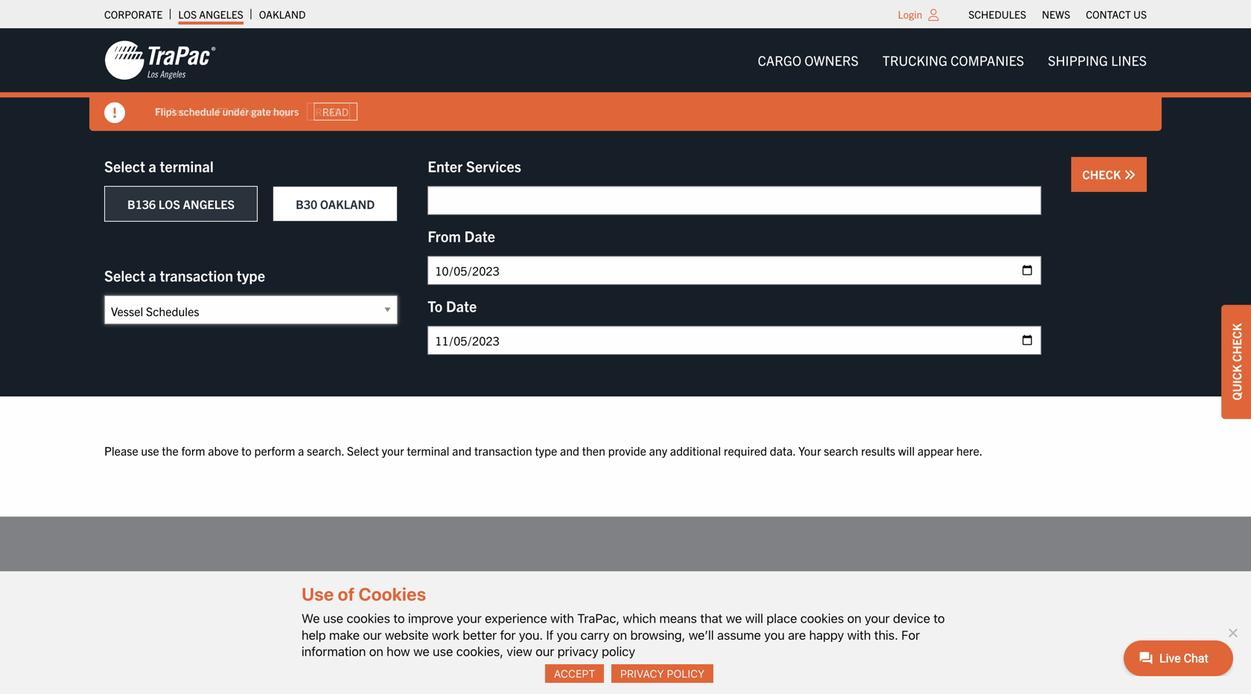 Task type: locate. For each thing, give the bounding box(es) containing it.
los up information
[[296, 626, 318, 641]]

use
[[302, 584, 334, 605]]

place
[[767, 612, 797, 626]]

date right from
[[464, 227, 495, 245]]

to
[[241, 444, 252, 458], [394, 612, 405, 626], [934, 612, 945, 626]]

news link
[[1042, 4, 1070, 25]]

contact us link
[[1086, 4, 1147, 25]]

b136 los angeles
[[127, 197, 235, 212]]

a down 'b136'
[[149, 266, 156, 285]]

a
[[149, 157, 156, 175], [149, 266, 156, 285], [298, 444, 304, 458]]

use down work
[[433, 645, 453, 659]]

on up policy
[[613, 628, 627, 643]]

here.
[[956, 444, 983, 458]]

los right 'b136'
[[159, 197, 180, 212]]

To Date date field
[[428, 326, 1041, 355]]

From Date date field
[[428, 256, 1041, 285]]

0 vertical spatial select
[[104, 157, 145, 175]]

los angeles up los angeles image
[[178, 7, 243, 21]]

0 horizontal spatial you
[[557, 628, 577, 643]]

read link for flips schedule under gate hours
[[314, 103, 357, 121]]

0 vertical spatial transaction
[[160, 266, 233, 285]]

you right the if
[[557, 628, 577, 643]]

0 vertical spatial use
[[141, 444, 159, 458]]

then
[[582, 444, 605, 458]]

select up 'b136'
[[104, 157, 145, 175]]

privacy
[[620, 668, 664, 681]]

0 vertical spatial on
[[847, 612, 862, 626]]

view
[[507, 645, 532, 659]]

1 horizontal spatial will
[[898, 444, 915, 458]]

0 vertical spatial will
[[898, 444, 915, 458]]

1 horizontal spatial type
[[535, 444, 557, 458]]

trapac.com lfd & demurrage
[[155, 105, 292, 118]]

policy
[[667, 668, 705, 681]]

to up website
[[394, 612, 405, 626]]

you down "place"
[[764, 628, 785, 643]]

0 horizontal spatial use
[[141, 444, 159, 458]]

lines
[[1111, 52, 1147, 69]]

angeles up information
[[320, 626, 372, 641]]

browsing,
[[630, 628, 685, 643]]

los inside footer
[[296, 626, 318, 641]]

0 vertical spatial we
[[726, 612, 742, 626]]

solid image inside banner
[[104, 102, 125, 123]]

read for flips schedule under gate hours
[[322, 105, 349, 118]]

solid image
[[104, 102, 125, 123], [1124, 169, 1136, 181]]

1 horizontal spatial you
[[764, 628, 785, 643]]

we up assume at right
[[726, 612, 742, 626]]

information
[[302, 645, 366, 659]]

1 vertical spatial oakland
[[320, 197, 375, 212]]

0 vertical spatial los angeles
[[178, 7, 243, 21]]

0 horizontal spatial check
[[1082, 167, 1124, 182]]

and
[[452, 444, 472, 458], [560, 444, 579, 458]]

0 horizontal spatial cookies
[[347, 612, 390, 626]]

1 horizontal spatial check
[[1229, 324, 1244, 362]]

will
[[898, 444, 915, 458], [745, 612, 763, 626]]

banner
[[0, 28, 1251, 131]]

work
[[432, 628, 459, 643]]

our down the if
[[536, 645, 554, 659]]

contact us
[[1086, 7, 1147, 21]]

1 vertical spatial check
[[1229, 324, 1244, 362]]

2 read link from the left
[[314, 103, 357, 121]]

news
[[1042, 7, 1070, 21]]

date right the to
[[446, 297, 477, 315]]

to right above
[[241, 444, 252, 458]]

footer
[[0, 517, 1251, 695]]

services
[[466, 157, 521, 175]]

0 vertical spatial solid image
[[104, 102, 125, 123]]

date
[[464, 227, 495, 245], [446, 297, 477, 315]]

1 vertical spatial we
[[413, 645, 430, 659]]

use up make
[[323, 612, 343, 626]]

0 horizontal spatial terminal
[[160, 157, 214, 175]]

search
[[824, 444, 858, 458]]

use of cookies we use cookies to improve your experience with trapac, which means that we will place cookies on your device to help make our website work better for you. if you carry on browsing, we'll assume you are happy with this. for information on how we use cookies, view our privacy policy
[[302, 584, 945, 659]]

your
[[382, 444, 404, 458], [457, 612, 482, 626], [865, 612, 890, 626]]

2 read from the left
[[322, 105, 349, 118]]

select a terminal
[[104, 157, 214, 175]]

menu bar
[[961, 4, 1155, 25], [746, 45, 1159, 75]]

footer containing wilmington, ca 90744
[[0, 517, 1251, 695]]

2 vertical spatial on
[[369, 645, 383, 659]]

0 vertical spatial a
[[149, 157, 156, 175]]

0 vertical spatial terminal
[[160, 157, 214, 175]]

you
[[557, 628, 577, 643], [764, 628, 785, 643]]

1 read link from the left
[[307, 103, 350, 121]]

1 vertical spatial select
[[104, 266, 145, 285]]

angeles left 'oakland' "link"
[[199, 7, 243, 21]]

1 vertical spatial menu bar
[[746, 45, 1159, 75]]

1 vertical spatial los angeles
[[296, 626, 372, 641]]

use
[[141, 444, 159, 458], [323, 612, 343, 626], [433, 645, 453, 659]]

our
[[363, 628, 382, 643], [536, 645, 554, 659]]

enter services
[[428, 157, 521, 175]]

los up los angeles image
[[178, 7, 197, 21]]

1 vertical spatial on
[[613, 628, 627, 643]]

oakland
[[259, 7, 306, 21], [320, 197, 375, 212]]

cargo owners
[[758, 52, 859, 69]]

oakland right the b30
[[320, 197, 375, 212]]

2 and from the left
[[560, 444, 579, 458]]

on right 387-
[[847, 612, 862, 626]]

1 and from the left
[[452, 444, 472, 458]]

means
[[659, 612, 697, 626]]

for
[[901, 628, 920, 643]]

0 vertical spatial oakland
[[259, 7, 306, 21]]

terminal
[[160, 157, 214, 175], [407, 444, 449, 458]]

select right search.
[[347, 444, 379, 458]]

appear
[[918, 444, 954, 458]]

2 horizontal spatial use
[[433, 645, 453, 659]]

to
[[428, 297, 443, 315]]

&
[[232, 105, 239, 118]]

1 horizontal spatial solid image
[[1124, 169, 1136, 181]]

a up 'b136'
[[149, 157, 156, 175]]

type
[[237, 266, 265, 285], [535, 444, 557, 458]]

877-
[[776, 626, 800, 641]]

will up assume at right
[[745, 612, 763, 626]]

on
[[847, 612, 862, 626], [613, 628, 627, 643], [369, 645, 383, 659]]

1 vertical spatial transaction
[[474, 444, 532, 458]]

0 vertical spatial date
[[464, 227, 495, 245]]

oakland right los angeles link at left
[[259, 7, 306, 21]]

0 horizontal spatial transaction
[[160, 266, 233, 285]]

your up 'better'
[[457, 612, 482, 626]]

0 vertical spatial check
[[1082, 167, 1124, 182]]

0 horizontal spatial type
[[237, 266, 265, 285]]

flips
[[155, 105, 177, 118]]

cookies up make
[[347, 612, 390, 626]]

1 horizontal spatial use
[[323, 612, 343, 626]]

cookies up happy
[[800, 612, 844, 626]]

los angeles inside footer
[[296, 626, 372, 641]]

cookies
[[347, 612, 390, 626], [800, 612, 844, 626]]

schedules
[[969, 7, 1026, 21]]

a left search.
[[298, 444, 304, 458]]

los angeles
[[178, 7, 243, 21], [296, 626, 372, 641]]

menu bar containing schedules
[[961, 4, 1155, 25]]

will right results
[[898, 444, 915, 458]]

read link
[[307, 103, 350, 121], [314, 103, 357, 121]]

1 vertical spatial date
[[446, 297, 477, 315]]

will inside use of cookies we use cookies to improve your experience with trapac, which means that we will place cookies on your device to help make our website work better for you. if you carry on browsing, we'll assume you are happy with this. for information on how we use cookies, view our privacy policy
[[745, 612, 763, 626]]

angeles down select a terminal
[[183, 197, 235, 212]]

1 horizontal spatial oakland
[[320, 197, 375, 212]]

menu bar up shipping
[[961, 4, 1155, 25]]

2 vertical spatial angeles
[[320, 626, 372, 641]]

with
[[550, 612, 574, 626], [847, 628, 871, 643]]

check inside button
[[1082, 167, 1124, 182]]

los angeles up information
[[296, 626, 372, 641]]

angeles
[[199, 7, 243, 21], [183, 197, 235, 212], [320, 626, 372, 641]]

0 horizontal spatial and
[[452, 444, 472, 458]]

1 horizontal spatial transaction
[[474, 444, 532, 458]]

code:
[[484, 655, 513, 670]]

1 horizontal spatial with
[[847, 628, 871, 643]]

0 vertical spatial our
[[363, 628, 382, 643]]

privacy
[[558, 645, 599, 659]]

1 horizontal spatial los angeles
[[296, 626, 372, 641]]

our right make
[[363, 628, 382, 643]]

1 vertical spatial a
[[149, 266, 156, 285]]

select for select a transaction type
[[104, 266, 145, 285]]

0 horizontal spatial to
[[241, 444, 252, 458]]

required
[[724, 444, 767, 458]]

on left how
[[369, 645, 383, 659]]

shipping
[[1048, 52, 1108, 69]]

read for trapac.com lfd & demurrage
[[315, 105, 342, 118]]

select down 'b136'
[[104, 266, 145, 285]]

with up the if
[[550, 612, 574, 626]]

1 vertical spatial will
[[745, 612, 763, 626]]

to date
[[428, 297, 477, 315]]

2 horizontal spatial to
[[934, 612, 945, 626]]

1 vertical spatial terminal
[[407, 444, 449, 458]]

how
[[387, 645, 410, 659]]

0 horizontal spatial solid image
[[104, 102, 125, 123]]

2 vertical spatial los
[[296, 626, 318, 641]]

better
[[463, 628, 497, 643]]

0 horizontal spatial on
[[369, 645, 383, 659]]

to right the device
[[934, 612, 945, 626]]

your right search.
[[382, 444, 404, 458]]

your up 'this.'
[[865, 612, 890, 626]]

1 horizontal spatial our
[[536, 645, 554, 659]]

with left 'this.'
[[847, 628, 871, 643]]

b136
[[127, 197, 156, 212]]

from date
[[428, 227, 495, 245]]

menu bar down "light" icon
[[746, 45, 1159, 75]]

cargo owners link
[[746, 45, 871, 75]]

experience
[[485, 612, 547, 626]]

transaction
[[160, 266, 233, 285], [474, 444, 532, 458]]

cargo
[[758, 52, 802, 69]]

Enter Services text field
[[428, 186, 1041, 215]]

1 horizontal spatial cookies
[[800, 612, 844, 626]]

0 horizontal spatial will
[[745, 612, 763, 626]]

read
[[315, 105, 342, 118], [322, 105, 349, 118]]

menu bar containing cargo owners
[[746, 45, 1159, 75]]

we down website
[[413, 645, 430, 659]]

1 horizontal spatial and
[[560, 444, 579, 458]]

1 horizontal spatial terminal
[[407, 444, 449, 458]]

2 vertical spatial a
[[298, 444, 304, 458]]

help
[[302, 628, 326, 643]]

1 vertical spatial solid image
[[1124, 169, 1136, 181]]

2 vertical spatial use
[[433, 645, 453, 659]]

387-
[[800, 626, 825, 641]]

assume
[[717, 628, 761, 643]]

1 read from the left
[[315, 105, 342, 118]]

1 cookies from the left
[[347, 612, 390, 626]]

2 vertical spatial select
[[347, 444, 379, 458]]

shipping lines link
[[1036, 45, 1159, 75]]

0 horizontal spatial with
[[550, 612, 574, 626]]

privacy policy
[[620, 668, 705, 681]]

privacy policy link
[[612, 665, 713, 684]]

0 horizontal spatial oakland
[[259, 7, 306, 21]]

1 horizontal spatial on
[[613, 628, 627, 643]]

0 vertical spatial menu bar
[[961, 4, 1155, 25]]

use left the
[[141, 444, 159, 458]]



Task type: describe. For each thing, give the bounding box(es) containing it.
companies
[[951, 52, 1024, 69]]

2 horizontal spatial on
[[847, 612, 862, 626]]

quick check link
[[1221, 305, 1251, 420]]

results
[[861, 444, 895, 458]]

0 horizontal spatial your
[[382, 444, 404, 458]]

you.
[[519, 628, 543, 643]]

wilmington,
[[452, 617, 514, 632]]

2722
[[825, 626, 852, 641]]

1 vertical spatial type
[[535, 444, 557, 458]]

oakland link
[[259, 4, 306, 25]]

device
[[893, 612, 930, 626]]

the
[[162, 444, 179, 458]]

if
[[546, 628, 554, 643]]

date for from date
[[464, 227, 495, 245]]

b30
[[296, 197, 317, 212]]

0 vertical spatial with
[[550, 612, 574, 626]]

any
[[649, 444, 667, 458]]

a for terminal
[[149, 157, 156, 175]]

1 vertical spatial los
[[159, 197, 180, 212]]

perform
[[254, 444, 295, 458]]

are
[[788, 628, 806, 643]]

menu bar inside banner
[[746, 45, 1159, 75]]

accept
[[554, 668, 595, 681]]

above
[[208, 444, 239, 458]]

select for select a terminal
[[104, 157, 145, 175]]

trapac.com
[[155, 105, 208, 118]]

of
[[338, 584, 355, 605]]

firms
[[452, 655, 481, 670]]

us
[[1134, 7, 1147, 21]]

contact
[[1086, 7, 1131, 21]]

0 vertical spatial los
[[178, 7, 197, 21]]

customer service: 877-387-2722
[[679, 626, 852, 641]]

carry
[[581, 628, 610, 643]]

cookies
[[358, 584, 426, 605]]

make
[[329, 628, 360, 643]]

from
[[428, 227, 461, 245]]

owners
[[805, 52, 859, 69]]

b30 oakland
[[296, 197, 375, 212]]

0 vertical spatial type
[[237, 266, 265, 285]]

for
[[500, 628, 516, 643]]

ca
[[516, 617, 531, 632]]

customer
[[679, 626, 729, 641]]

form
[[181, 444, 205, 458]]

date for to date
[[446, 297, 477, 315]]

wilmington, ca 90744
[[452, 617, 568, 632]]

search.
[[307, 444, 344, 458]]

1 horizontal spatial we
[[726, 612, 742, 626]]

1 vertical spatial with
[[847, 628, 871, 643]]

no image
[[1225, 626, 1240, 641]]

los angeles link
[[178, 4, 243, 25]]

a for transaction
[[149, 266, 156, 285]]

y258
[[515, 655, 543, 670]]

read link for trapac.com lfd & demurrage
[[307, 103, 350, 121]]

enter
[[428, 157, 463, 175]]

lfd
[[211, 105, 229, 118]]

login
[[898, 7, 922, 21]]

select a transaction type
[[104, 266, 265, 285]]

please use the form above to perform a search. select your terminal and transaction type and then provide any additional required data. your search results will appear here.
[[104, 444, 983, 458]]

90744
[[534, 617, 568, 632]]

trucking companies link
[[871, 45, 1036, 75]]

1 horizontal spatial your
[[457, 612, 482, 626]]

service:
[[732, 626, 773, 641]]

we'll
[[689, 628, 714, 643]]

0 horizontal spatial los angeles
[[178, 7, 243, 21]]

quick check
[[1229, 324, 1244, 401]]

shipping lines
[[1048, 52, 1147, 69]]

banner containing cargo owners
[[0, 28, 1251, 131]]

which
[[623, 612, 656, 626]]

login link
[[898, 7, 922, 21]]

we
[[302, 612, 320, 626]]

demurrage
[[241, 105, 292, 118]]

2 horizontal spatial your
[[865, 612, 890, 626]]

1 vertical spatial our
[[536, 645, 554, 659]]

light image
[[928, 9, 939, 21]]

cookies,
[[456, 645, 503, 659]]

hours
[[273, 105, 299, 118]]

1 horizontal spatial to
[[394, 612, 405, 626]]

2 cookies from the left
[[800, 612, 844, 626]]

flips schedule under gate hours
[[155, 105, 299, 118]]

accept link
[[545, 665, 604, 684]]

solid image inside check button
[[1124, 169, 1136, 181]]

1 vertical spatial use
[[323, 612, 343, 626]]

corporate
[[104, 7, 163, 21]]

check button
[[1071, 157, 1147, 192]]

please
[[104, 444, 138, 458]]

angeles inside footer
[[320, 626, 372, 641]]

0 horizontal spatial we
[[413, 645, 430, 659]]

quick
[[1229, 365, 1244, 401]]

trapac,
[[577, 612, 620, 626]]

los angeles image
[[104, 39, 216, 81]]

trucking
[[883, 52, 948, 69]]

2 you from the left
[[764, 628, 785, 643]]

that
[[700, 612, 723, 626]]

0 vertical spatial angeles
[[199, 7, 243, 21]]

gate
[[251, 105, 271, 118]]

1 you from the left
[[557, 628, 577, 643]]

improve
[[408, 612, 453, 626]]

your
[[798, 444, 821, 458]]

happy
[[809, 628, 844, 643]]

provide
[[608, 444, 646, 458]]

1 vertical spatial angeles
[[183, 197, 235, 212]]

0 horizontal spatial our
[[363, 628, 382, 643]]



Task type: vqa. For each thing, say whether or not it's contained in the screenshot.
bridges
no



